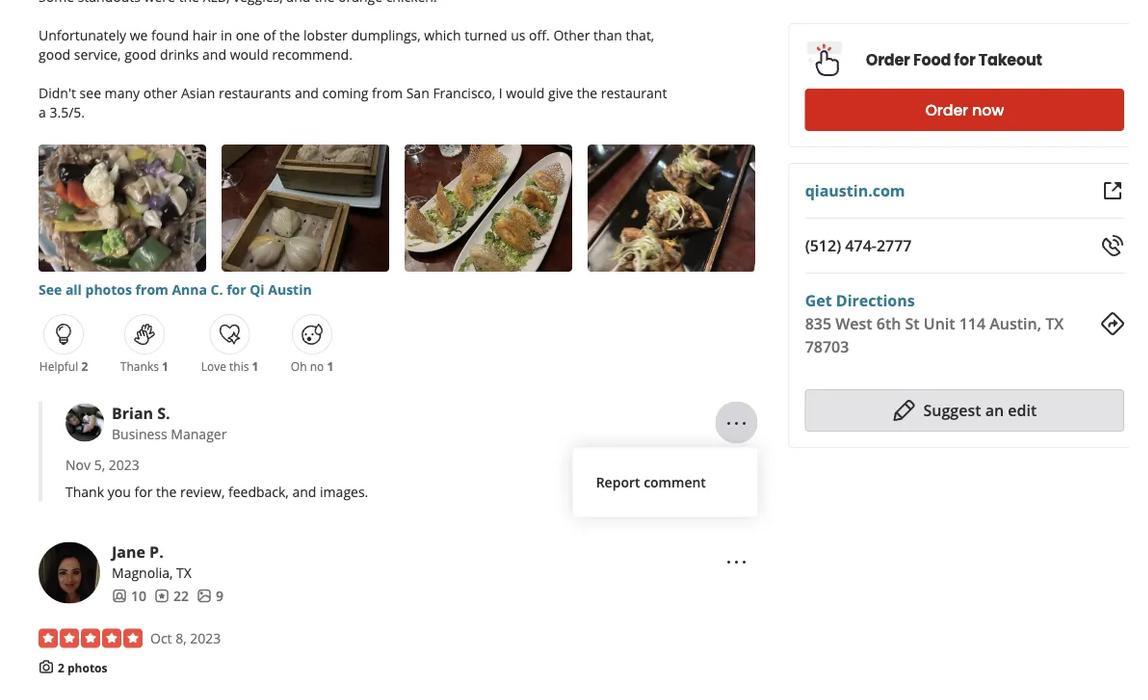 Task type: vqa. For each thing, say whether or not it's contained in the screenshot.
leftmost Add
no



Task type: locate. For each thing, give the bounding box(es) containing it.
0 horizontal spatial the
[[156, 483, 177, 501]]

1 vertical spatial tx
[[176, 563, 192, 582]]

qiaustin.com link
[[805, 180, 905, 201]]

2 right helpful on the bottom
[[81, 358, 88, 374]]

jane p. link
[[112, 541, 164, 562]]

and left the "coming"
[[295, 83, 319, 101]]

1 (1 reaction) element from the left
[[162, 358, 169, 374]]

for inside the nov 5, 2023 thank you for the review, feedback, and images.
[[134, 483, 153, 501]]

24 pencil v2 image
[[893, 399, 916, 422]]

1 horizontal spatial the
[[279, 25, 300, 44]]

unfortunately
[[39, 25, 126, 44]]

would inside didn't see many other asian restaurants and coming from san francisco, i would give the restaurant a 3.5/5.
[[506, 83, 545, 101]]

of
[[263, 25, 276, 44]]

tx right austin,
[[1046, 313, 1064, 334]]

1 horizontal spatial order
[[926, 99, 968, 121]]

1 vertical spatial for
[[227, 280, 246, 298]]

good
[[39, 45, 71, 63], [124, 45, 156, 63]]

1 horizontal spatial for
[[227, 280, 246, 298]]

from left "san"
[[372, 83, 403, 101]]

2 vertical spatial and
[[292, 483, 316, 501]]

(1 reaction) element
[[162, 358, 169, 374], [252, 358, 259, 374], [327, 358, 334, 374]]

tx inside get directions 835 west 6th st unit 114 austin, tx 78703
[[1046, 313, 1064, 334]]

photos element
[[197, 586, 224, 605]]

1 right thanks
[[162, 358, 169, 374]]

(1 reaction) element right thanks
[[162, 358, 169, 374]]

suggest an edit button
[[805, 389, 1125, 432]]

(1 reaction) element for love this 1
[[252, 358, 259, 374]]

0 horizontal spatial order
[[866, 49, 910, 71]]

tx
[[1046, 313, 1064, 334], [176, 563, 192, 582]]

and down "hair"
[[202, 45, 226, 63]]

1 horizontal spatial 2023
[[190, 629, 221, 647]]

food
[[913, 49, 951, 71]]

good down 'unfortunately'
[[39, 45, 71, 63]]

24 external link v2 image
[[1101, 179, 1125, 202]]

0 vertical spatial photos
[[85, 280, 132, 298]]

report comment button
[[588, 463, 743, 501]]

would down one
[[230, 45, 269, 63]]

see
[[39, 280, 62, 298]]

order left now
[[926, 99, 968, 121]]

0 horizontal spatial 1
[[162, 358, 169, 374]]

than
[[594, 25, 622, 44]]

(1 reaction) element for oh no 1
[[327, 358, 334, 374]]

give
[[548, 83, 573, 101]]

2023 for 5,
[[109, 456, 139, 474]]

1 horizontal spatial (1 reaction) element
[[252, 358, 259, 374]]

i
[[499, 83, 503, 101]]

1 horizontal spatial 1
[[252, 358, 259, 374]]

images.
[[320, 483, 368, 501]]

and left "images."
[[292, 483, 316, 501]]

from
[[372, 83, 403, 101], [135, 280, 168, 298]]

2 1 from the left
[[252, 358, 259, 374]]

for right you
[[134, 483, 153, 501]]

2 (1 reaction) element from the left
[[252, 358, 259, 374]]

austin,
[[990, 313, 1042, 334]]

tx inside jane p. magnolia, tx
[[176, 563, 192, 582]]

from left anna
[[135, 280, 168, 298]]

2 horizontal spatial the
[[577, 83, 598, 101]]

16 review v2 image
[[154, 588, 170, 604]]

1 horizontal spatial from
[[372, 83, 403, 101]]

other
[[143, 83, 178, 101]]

114
[[959, 313, 986, 334]]

oct
[[150, 629, 172, 647]]

would
[[230, 45, 269, 63], [506, 83, 545, 101]]

no
[[310, 358, 324, 374]]

other
[[553, 25, 590, 44]]

22
[[173, 587, 189, 605]]

get
[[805, 290, 832, 311]]

1 horizontal spatial tx
[[1046, 313, 1064, 334]]

reviews element
[[154, 586, 189, 605]]

good down we
[[124, 45, 156, 63]]

1 for oh no
[[327, 358, 334, 374]]

love
[[201, 358, 226, 374]]

for right c.
[[227, 280, 246, 298]]

(1 reaction) element right this
[[252, 358, 259, 374]]

1 vertical spatial would
[[506, 83, 545, 101]]

0 horizontal spatial tx
[[176, 563, 192, 582]]

2 right 16 camera v2 image at bottom
[[58, 659, 64, 675]]

magnolia,
[[112, 563, 173, 582]]

2023 right 8,
[[190, 629, 221, 647]]

get directions link
[[805, 290, 915, 311]]

business
[[112, 425, 167, 443]]

24 phone v2 image
[[1101, 234, 1125, 257]]

photos right all
[[85, 280, 132, 298]]

2023 for 8,
[[190, 629, 221, 647]]

1 right this
[[252, 358, 259, 374]]

3 (1 reaction) element from the left
[[327, 358, 334, 374]]

16 camera v2 image
[[39, 659, 54, 675]]

coming
[[322, 83, 369, 101]]

1 horizontal spatial would
[[506, 83, 545, 101]]

2 vertical spatial the
[[156, 483, 177, 501]]

jane p. magnolia, tx
[[112, 541, 192, 582]]

1 vertical spatial order
[[926, 99, 968, 121]]

a
[[39, 102, 46, 121]]

in
[[221, 25, 232, 44]]

now
[[972, 99, 1004, 121]]

dumplings,
[[351, 25, 421, 44]]

suggest
[[924, 400, 981, 421]]

1 horizontal spatial 2
[[81, 358, 88, 374]]

0 vertical spatial from
[[372, 83, 403, 101]]

2 horizontal spatial (1 reaction) element
[[327, 358, 334, 374]]

0 vertical spatial order
[[866, 49, 910, 71]]

would right i
[[506, 83, 545, 101]]

2 horizontal spatial for
[[954, 49, 976, 71]]

the right of
[[279, 25, 300, 44]]

see all photos from anna c. for qi austin link
[[39, 280, 312, 298]]

2023 inside the nov 5, 2023 thank you for the review, feedback, and images.
[[109, 456, 139, 474]]

0 horizontal spatial for
[[134, 483, 153, 501]]

3 1 from the left
[[327, 358, 334, 374]]

(1 reaction) element right the "no"
[[327, 358, 334, 374]]

0 vertical spatial would
[[230, 45, 269, 63]]

and
[[202, 45, 226, 63], [295, 83, 319, 101], [292, 483, 316, 501]]

helpful
[[39, 358, 78, 374]]

the right give at the top of the page
[[577, 83, 598, 101]]

tx up 22
[[176, 563, 192, 582]]

1 vertical spatial from
[[135, 280, 168, 298]]

0 horizontal spatial (1 reaction) element
[[162, 358, 169, 374]]

0 vertical spatial 2023
[[109, 456, 139, 474]]

austin
[[268, 280, 312, 298]]

asian
[[181, 83, 215, 101]]

this
[[229, 358, 249, 374]]

0 vertical spatial and
[[202, 45, 226, 63]]

oh
[[291, 358, 307, 374]]

order left the food
[[866, 49, 910, 71]]

for right the food
[[954, 49, 976, 71]]

san
[[406, 83, 430, 101]]

1 vertical spatial the
[[577, 83, 598, 101]]

0 vertical spatial for
[[954, 49, 976, 71]]

hair
[[192, 25, 217, 44]]

service,
[[74, 45, 121, 63]]

turned
[[465, 25, 507, 44]]

2777
[[877, 235, 912, 256]]

(2 reactions) element
[[81, 358, 88, 374]]

0 vertical spatial tx
[[1046, 313, 1064, 334]]

10
[[131, 587, 146, 605]]

1
[[162, 358, 169, 374], [252, 358, 259, 374], [327, 358, 334, 374]]

2 horizontal spatial 1
[[327, 358, 334, 374]]

1 vertical spatial and
[[295, 83, 319, 101]]

0 vertical spatial 2
[[81, 358, 88, 374]]

5 star rating image
[[39, 629, 143, 648]]

0 horizontal spatial good
[[39, 45, 71, 63]]

for
[[954, 49, 976, 71], [227, 280, 246, 298], [134, 483, 153, 501]]

(512) 474-2777
[[805, 235, 912, 256]]

1 vertical spatial 2023
[[190, 629, 221, 647]]

0 horizontal spatial would
[[230, 45, 269, 63]]

0 horizontal spatial 2023
[[109, 456, 139, 474]]

0 horizontal spatial 2
[[58, 659, 64, 675]]

1 horizontal spatial good
[[124, 45, 156, 63]]

an
[[985, 400, 1004, 421]]

oh no 1
[[291, 358, 334, 374]]

1 right the "no"
[[327, 358, 334, 374]]

photos down 5 star rating image
[[67, 659, 107, 675]]

2 vertical spatial for
[[134, 483, 153, 501]]

2023 right the 5,
[[109, 456, 139, 474]]

restaurants
[[219, 83, 291, 101]]

0 vertical spatial the
[[279, 25, 300, 44]]

the left the review,
[[156, 483, 177, 501]]



Task type: describe. For each thing, give the bounding box(es) containing it.
report
[[596, 473, 640, 491]]

and inside the nov 5, 2023 thank you for the review, feedback, and images.
[[292, 483, 316, 501]]

takeout
[[979, 49, 1043, 71]]

manager
[[171, 425, 227, 443]]

3.5/5.
[[50, 102, 85, 121]]

8,
[[176, 629, 187, 647]]

the inside didn't see many other asian restaurants and coming from san francisco, i would give the restaurant a 3.5/5.
[[577, 83, 598, 101]]

didn't see many other asian restaurants and coming from san francisco, i would give the restaurant a 3.5/5.
[[39, 83, 667, 121]]

you
[[108, 483, 131, 501]]

love this 1
[[201, 358, 259, 374]]

restaurant
[[601, 83, 667, 101]]

off.
[[529, 25, 550, 44]]

photo of brian s. image
[[66, 403, 104, 442]]

found
[[151, 25, 189, 44]]

and inside didn't see many other asian restaurants and coming from san francisco, i would give the restaurant a 3.5/5.
[[295, 83, 319, 101]]

thanks 1
[[120, 358, 169, 374]]

see
[[80, 83, 101, 101]]

which
[[424, 25, 461, 44]]

nov
[[66, 456, 91, 474]]

474-
[[845, 235, 877, 256]]

edit
[[1008, 400, 1037, 421]]

6th
[[877, 313, 901, 334]]

the inside the nov 5, 2023 thank you for the review, feedback, and images.
[[156, 483, 177, 501]]

get directions 835 west 6th st unit 114 austin, tx 78703
[[805, 290, 1064, 357]]

all
[[65, 280, 82, 298]]

nov 5, 2023 thank you for the review, feedback, and images.
[[66, 456, 368, 501]]

that,
[[626, 25, 655, 44]]

us
[[511, 25, 526, 44]]

unit
[[924, 313, 955, 334]]

16 friends v2 image
[[112, 588, 127, 604]]

photo of jane p. image
[[39, 542, 100, 603]]

thanks
[[120, 358, 159, 374]]

835
[[805, 313, 832, 334]]

jane
[[112, 541, 145, 562]]

suggest an edit
[[924, 400, 1037, 421]]

west
[[836, 313, 873, 334]]

the inside 'unfortunately we found hair in one of the lobster dumplings, which turned us off. other than that, good service, good drinks and would recommend.'
[[279, 25, 300, 44]]

qiaustin.com
[[805, 180, 905, 201]]

(1 reaction) element for thanks 1
[[162, 358, 169, 374]]

see all photos from anna c. for qi austin
[[39, 280, 312, 298]]

unfortunately we found hair in one of the lobster dumplings, which turned us off. other than that, good service, good drinks and would recommend.
[[39, 25, 655, 63]]

brian
[[112, 402, 153, 423]]

many
[[105, 83, 140, 101]]

9
[[216, 587, 224, 605]]

from inside didn't see many other asian restaurants and coming from san francisco, i would give the restaurant a 3.5/5.
[[372, 83, 403, 101]]

p.
[[149, 541, 164, 562]]

report comment
[[596, 473, 706, 491]]

menu image
[[725, 412, 748, 435]]

feedback,
[[228, 483, 289, 501]]

0 horizontal spatial from
[[135, 280, 168, 298]]

1 vertical spatial photos
[[67, 659, 107, 675]]

lobster
[[304, 25, 348, 44]]

menu image
[[725, 551, 748, 574]]

2 photos
[[58, 659, 107, 675]]

s.
[[157, 402, 170, 423]]

would inside 'unfortunately we found hair in one of the lobster dumplings, which turned us off. other than that, good service, good drinks and would recommend.'
[[230, 45, 269, 63]]

thank
[[66, 483, 104, 501]]

2 good from the left
[[124, 45, 156, 63]]

order for order now
[[926, 99, 968, 121]]

directions
[[836, 290, 915, 311]]

helpful 2
[[39, 358, 88, 374]]

order for order food for takeout
[[866, 49, 910, 71]]

16 photos v2 image
[[197, 588, 212, 604]]

1 vertical spatial 2
[[58, 659, 64, 675]]

francisco,
[[433, 83, 495, 101]]

c.
[[211, 280, 223, 298]]

friends element
[[112, 586, 146, 605]]

5,
[[94, 456, 105, 474]]

we
[[130, 25, 148, 44]]

oct 8, 2023
[[150, 629, 221, 647]]

2 photos link
[[58, 659, 107, 675]]

order now
[[926, 99, 1004, 121]]

and inside 'unfortunately we found hair in one of the lobster dumplings, which turned us off. other than that, good service, good drinks and would recommend.'
[[202, 45, 226, 63]]

qi
[[250, 280, 265, 298]]

review,
[[180, 483, 225, 501]]

st
[[905, 313, 920, 334]]

1 for love this
[[252, 358, 259, 374]]

24 directions v2 image
[[1101, 312, 1125, 335]]

comment
[[644, 473, 706, 491]]

drinks
[[160, 45, 199, 63]]

anna
[[172, 280, 207, 298]]

one
[[236, 25, 260, 44]]

order food for takeout
[[866, 49, 1043, 71]]

78703
[[805, 336, 849, 357]]

1 good from the left
[[39, 45, 71, 63]]

(512)
[[805, 235, 841, 256]]

didn't
[[39, 83, 76, 101]]

order now link
[[805, 89, 1125, 131]]

1 1 from the left
[[162, 358, 169, 374]]



